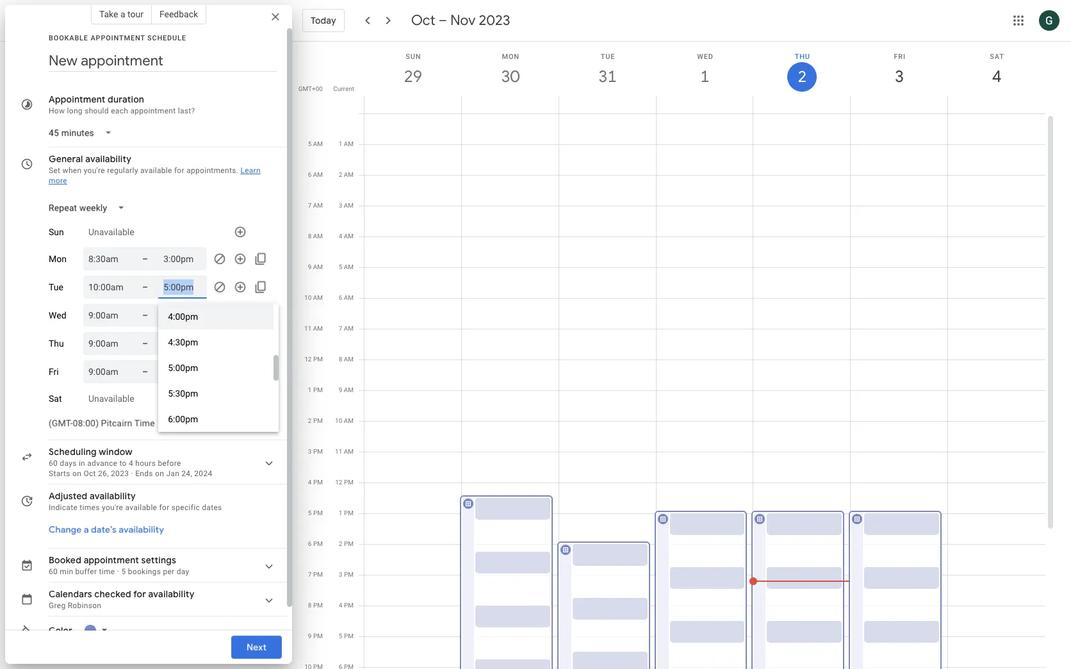 Task type: vqa. For each thing, say whether or not it's contained in the screenshot.


Task type: describe. For each thing, give the bounding box(es) containing it.
4 column header
[[948, 42, 1046, 113]]

Start time on Tuesdays text field
[[88, 280, 127, 295]]

hours
[[135, 459, 156, 468]]

next
[[247, 642, 267, 653]]

sun 29
[[403, 53, 422, 87]]

should
[[85, 106, 109, 115]]

advance
[[87, 459, 117, 468]]

a for take
[[120, 9, 125, 19]]

0 vertical spatial 6 am
[[308, 171, 323, 178]]

0 vertical spatial available
[[140, 166, 172, 175]]

0 horizontal spatial 12
[[305, 356, 312, 363]]

sunday, october 29 element
[[399, 62, 428, 92]]

1 horizontal spatial 10
[[335, 417, 343, 424]]

1 horizontal spatial 5 am
[[339, 264, 354, 271]]

nov
[[451, 12, 476, 29]]

for inside calendars checked for availability greg robinson
[[133, 589, 146, 600]]

0 horizontal spatial 11
[[305, 325, 312, 332]]

learn more
[[49, 166, 261, 185]]

checked
[[94, 589, 131, 600]]

· inside booked appointment settings 60 min buffer time · 5 bookings per day
[[117, 567, 119, 576]]

5:30pm option
[[158, 381, 274, 406]]

0 vertical spatial 5 pm
[[308, 510, 323, 517]]

30
[[501, 66, 519, 87]]

60 inside booked appointment settings 60 min buffer time · 5 bookings per day
[[49, 567, 58, 576]]

set
[[49, 166, 60, 175]]

schedule
[[147, 34, 186, 42]]

feedback button
[[152, 4, 207, 24]]

0 horizontal spatial 8 am
[[308, 233, 323, 240]]

adjusted availability indicate times you're available for specific dates
[[49, 490, 222, 512]]

gmt+00
[[299, 85, 323, 92]]

5 inside booked appointment settings 60 min buffer time · 5 bookings per day
[[121, 567, 126, 576]]

mon for mon
[[49, 254, 67, 264]]

3 am
[[339, 202, 354, 209]]

specific
[[172, 503, 200, 512]]

4:00pm
[[168, 312, 198, 322]]

bookable
[[49, 34, 88, 42]]

7 cell from the left
[[949, 113, 1046, 669]]

2023 inside scheduling window 60 days in advance to 4 hours before starts on oct 26, 2023 · ends on jan 24, 2024
[[111, 469, 129, 478]]

0 horizontal spatial 1 pm
[[308, 387, 323, 394]]

29
[[403, 66, 422, 87]]

0 vertical spatial 8
[[308, 233, 312, 240]]

tue for tue 31
[[601, 53, 616, 61]]

oct inside scheduling window 60 days in advance to 4 hours before starts on oct 26, 2023 · ends on jan 24, 2024
[[84, 469, 96, 478]]

calendars
[[49, 589, 92, 600]]

0 horizontal spatial 11 am
[[305, 325, 323, 332]]

thu 2
[[795, 53, 811, 87]]

5:00pm
[[168, 363, 198, 373]]

times
[[80, 503, 100, 512]]

thursday, november 2, today element
[[788, 62, 818, 92]]

8 pm
[[308, 602, 323, 609]]

3 cell from the left
[[558, 113, 657, 669]]

2 vertical spatial 9
[[308, 633, 312, 640]]

0 horizontal spatial 12 pm
[[305, 356, 323, 363]]

wed 1
[[698, 53, 714, 87]]

1 horizontal spatial 6 am
[[339, 294, 354, 301]]

when
[[63, 166, 82, 175]]

tuesday, october 31 element
[[593, 62, 623, 92]]

1 horizontal spatial 8 am
[[339, 356, 354, 363]]

0 vertical spatial oct
[[411, 12, 436, 29]]

more
[[49, 176, 67, 185]]

take a tour button
[[91, 4, 152, 24]]

5:00pm option
[[158, 355, 274, 381]]

1 vertical spatial 12
[[335, 479, 343, 486]]

wed for wed
[[49, 310, 66, 321]]

5 left 1 am
[[308, 140, 312, 147]]

grid containing 29
[[297, 42, 1057, 669]]

1 horizontal spatial 7 am
[[339, 325, 354, 332]]

2 on from the left
[[155, 469, 164, 478]]

5 cell from the left
[[750, 113, 852, 669]]

window
[[99, 446, 133, 458]]

0 horizontal spatial 9 am
[[308, 264, 323, 271]]

general
[[49, 153, 83, 165]]

calendars checked for availability greg robinson
[[49, 589, 195, 610]]

2 inside thu 2
[[798, 67, 807, 87]]

long
[[67, 106, 83, 115]]

date's
[[91, 524, 117, 535]]

3 column header
[[851, 42, 949, 113]]

thu for thu
[[49, 339, 64, 349]]

· inside scheduling window 60 days in advance to 4 hours before starts on oct 26, 2023 · ends on jan 24, 2024
[[131, 469, 133, 478]]

min
[[60, 567, 73, 576]]

feedback
[[160, 9, 198, 19]]

tour
[[128, 9, 144, 19]]

booked appointment settings 60 min buffer time · 5 bookings per day
[[49, 555, 189, 576]]

current
[[334, 85, 355, 92]]

before
[[158, 459, 181, 468]]

scheduling window 60 days in advance to 4 hours before starts on oct 26, 2023 · ends on jan 24, 2024
[[49, 446, 213, 478]]

appointment
[[91, 34, 145, 42]]

– for fri
[[142, 367, 148, 377]]

set when you're regularly available for appointments.
[[49, 166, 239, 175]]

0 vertical spatial 7
[[308, 202, 312, 209]]

End time on Mondays text field
[[164, 251, 202, 267]]

1 column header
[[656, 42, 754, 113]]

appointment inside booked appointment settings 60 min buffer time · 5 bookings per day
[[84, 555, 139, 566]]

last?
[[178, 106, 195, 115]]

dates
[[202, 503, 222, 512]]

4:00pm option
[[158, 304, 274, 330]]

bookings
[[128, 567, 161, 576]]

0 vertical spatial 10
[[305, 294, 312, 301]]

0 vertical spatial 10 am
[[305, 294, 323, 301]]

saturday, november 4 element
[[983, 62, 1012, 92]]

4:30pm
[[168, 337, 198, 347]]

mon for mon 30
[[502, 53, 520, 61]]

day
[[177, 567, 189, 576]]

to
[[120, 459, 127, 468]]

time
[[99, 567, 115, 576]]

lavender, event color image
[[83, 619, 111, 642]]

9 pm
[[308, 633, 323, 640]]

booked
[[49, 555, 82, 566]]

unavailable for sun
[[88, 227, 134, 237]]

bookable appointment schedule
[[49, 34, 186, 42]]

0 horizontal spatial 2 pm
[[308, 417, 323, 424]]

end time on tuesdays list box
[[158, 304, 279, 432]]

0 vertical spatial you're
[[84, 166, 105, 175]]

0 vertical spatial 7 am
[[308, 202, 323, 209]]

24,
[[182, 469, 192, 478]]

1 vertical spatial 6
[[339, 294, 343, 301]]

availability inside adjusted availability indicate times you're available for specific dates
[[90, 490, 136, 502]]

oct – nov 2023
[[411, 12, 511, 29]]

2 column header
[[754, 42, 852, 113]]

mon 30
[[501, 53, 520, 87]]

1 vertical spatial 11 am
[[335, 448, 354, 455]]

row inside grid
[[359, 113, 1046, 669]]

1 horizontal spatial 11
[[335, 448, 343, 455]]

6 cell from the left
[[850, 113, 949, 669]]

general availability
[[49, 153, 132, 165]]

sat 4
[[991, 53, 1005, 87]]

fri 3
[[895, 53, 906, 87]]

31
[[598, 66, 617, 87]]

starts
[[49, 469, 70, 478]]

regularly
[[107, 166, 138, 175]]

appointment
[[49, 94, 105, 105]]

days
[[60, 459, 77, 468]]

each
[[111, 106, 128, 115]]

2024
[[194, 469, 213, 478]]

buffer
[[75, 567, 97, 576]]

change a date's availability button
[[44, 518, 169, 541]]

0 vertical spatial 3 pm
[[308, 448, 323, 455]]

sat for sat
[[49, 394, 62, 404]]

wednesday, november 1 element
[[691, 62, 720, 92]]

4 am
[[339, 233, 354, 240]]

ends
[[135, 469, 153, 478]]

Start time on Fridays text field
[[88, 364, 127, 380]]

jan
[[166, 469, 180, 478]]

robinson
[[68, 601, 101, 610]]

2 cell from the left
[[460, 113, 560, 669]]

learn
[[241, 166, 261, 175]]

– for wed
[[142, 310, 148, 321]]

thu for thu 2
[[795, 53, 811, 61]]

Start time on Wednesdays text field
[[88, 308, 127, 323]]

4 inside sat 4
[[992, 66, 1001, 87]]



Task type: locate. For each thing, give the bounding box(es) containing it.
you're down general availability
[[84, 166, 105, 175]]

0 vertical spatial thu
[[795, 53, 811, 61]]

sat inside 4 column header
[[991, 53, 1005, 61]]

6
[[308, 171, 312, 178], [339, 294, 343, 301], [308, 540, 312, 548]]

5 pm up 6 pm
[[308, 510, 323, 517]]

thu inside 2 column header
[[795, 53, 811, 61]]

availability up regularly
[[85, 153, 132, 165]]

60 inside scheduling window 60 days in advance to 4 hours before starts on oct 26, 2023 · ends on jan 24, 2024
[[49, 459, 58, 468]]

monday, october 30 element
[[496, 62, 526, 92]]

60 left min
[[49, 567, 58, 576]]

1 vertical spatial wed
[[49, 310, 66, 321]]

a for change
[[84, 524, 89, 535]]

unavailable for sat
[[88, 394, 134, 404]]

1 vertical spatial 5 am
[[339, 264, 354, 271]]

you're up 'change a date's availability' button
[[102, 503, 123, 512]]

fri for fri
[[49, 367, 59, 377]]

appointments.
[[187, 166, 239, 175]]

2 horizontal spatial for
[[174, 166, 185, 175]]

1 vertical spatial 9 am
[[339, 387, 354, 394]]

0 horizontal spatial a
[[84, 524, 89, 535]]

you're inside adjusted availability indicate times you're available for specific dates
[[102, 503, 123, 512]]

1 vertical spatial 3 pm
[[339, 571, 354, 578]]

1 vertical spatial 9
[[339, 387, 343, 394]]

0 vertical spatial a
[[120, 9, 125, 19]]

1 vertical spatial tue
[[49, 282, 63, 292]]

– left end time on tuesdays 'text box'
[[142, 282, 148, 292]]

scheduling
[[49, 446, 97, 458]]

0 horizontal spatial fri
[[49, 367, 59, 377]]

– left the end time on mondays text box
[[142, 254, 148, 264]]

0 vertical spatial 9
[[308, 264, 312, 271]]

friday, november 3 element
[[886, 62, 915, 92]]

7 am
[[308, 202, 323, 209], [339, 325, 354, 332]]

6 pm
[[308, 540, 323, 548]]

availability down 26,
[[90, 490, 136, 502]]

thu left start time on thursdays text box
[[49, 339, 64, 349]]

1 vertical spatial 4 pm
[[339, 602, 354, 609]]

0 vertical spatial unavailable
[[88, 227, 134, 237]]

0 horizontal spatial 4 pm
[[308, 479, 323, 486]]

1 horizontal spatial 12 pm
[[335, 479, 354, 486]]

6 am
[[308, 171, 323, 178], [339, 294, 354, 301]]

1 inside the wed 1
[[700, 66, 709, 87]]

for down "bookings"
[[133, 589, 146, 600]]

availability inside calendars checked for availability greg robinson
[[148, 589, 195, 600]]

change a date's availability
[[49, 524, 164, 535]]

appointment
[[130, 106, 176, 115], [84, 555, 139, 566]]

appointment down duration
[[130, 106, 176, 115]]

cell
[[365, 113, 462, 669], [460, 113, 560, 669], [558, 113, 657, 669], [655, 113, 754, 669], [750, 113, 852, 669], [850, 113, 949, 669], [949, 113, 1046, 669]]

on down "in"
[[73, 469, 82, 478]]

5 right 9 pm
[[339, 633, 343, 640]]

6 am left 2 am
[[308, 171, 323, 178]]

1 vertical spatial 8 am
[[339, 356, 354, 363]]

fri up friday, november 3 element
[[895, 53, 906, 61]]

2 vertical spatial 8
[[308, 602, 312, 609]]

– for tue
[[142, 282, 148, 292]]

take a tour
[[99, 9, 144, 19]]

2 unavailable from the top
[[88, 394, 134, 404]]

1 horizontal spatial 4 pm
[[339, 602, 354, 609]]

1 pm
[[308, 387, 323, 394], [339, 510, 354, 517]]

0 vertical spatial 11 am
[[305, 325, 323, 332]]

– right the start time on wednesdays text box at top
[[142, 310, 148, 321]]

0 vertical spatial 11
[[305, 325, 312, 332]]

2 vertical spatial for
[[133, 589, 146, 600]]

for
[[174, 166, 185, 175], [159, 503, 170, 512], [133, 589, 146, 600]]

6 up 7 pm
[[308, 540, 312, 548]]

mon inside mon 30
[[502, 53, 520, 61]]

5 am down 4 am
[[339, 264, 354, 271]]

1 vertical spatial fri
[[49, 367, 59, 377]]

0 vertical spatial mon
[[502, 53, 520, 61]]

1 vertical spatial ·
[[117, 567, 119, 576]]

1 horizontal spatial fri
[[895, 53, 906, 61]]

0 horizontal spatial 3 pm
[[308, 448, 323, 455]]

– right start time on thursdays text box
[[142, 339, 148, 349]]

available down ends
[[125, 503, 157, 512]]

tue left start time on tuesdays text field
[[49, 282, 63, 292]]

5 up 6 pm
[[308, 510, 312, 517]]

wed
[[698, 53, 714, 61], [49, 310, 66, 321]]

0 vertical spatial appointment
[[130, 106, 176, 115]]

availability inside button
[[119, 524, 164, 535]]

wed up wednesday, november 1 element
[[698, 53, 714, 61]]

2 60 from the top
[[49, 567, 58, 576]]

sat
[[991, 53, 1005, 61], [49, 394, 62, 404]]

– left nov
[[439, 12, 447, 29]]

60
[[49, 459, 58, 468], [49, 567, 58, 576]]

2 am
[[339, 171, 354, 178]]

2023 down to
[[111, 469, 129, 478]]

sat for sat 4
[[991, 53, 1005, 61]]

1 horizontal spatial tue
[[601, 53, 616, 61]]

0 vertical spatial fri
[[895, 53, 906, 61]]

2
[[798, 67, 807, 87], [339, 171, 343, 178], [308, 417, 312, 424], [339, 540, 343, 548]]

mon left "start time on mondays" "text field"
[[49, 254, 67, 264]]

0 horizontal spatial sun
[[49, 227, 64, 237]]

next button
[[231, 632, 282, 663]]

mon
[[502, 53, 520, 61], [49, 254, 67, 264]]

5 am left 1 am
[[308, 140, 323, 147]]

4 inside scheduling window 60 days in advance to 4 hours before starts on oct 26, 2023 · ends on jan 24, 2024
[[129, 459, 133, 468]]

on left jan
[[155, 469, 164, 478]]

0 vertical spatial 1 pm
[[308, 387, 323, 394]]

1 cell from the left
[[365, 113, 462, 669]]

take
[[99, 9, 118, 19]]

– right start time on fridays text box at the left bottom of page
[[142, 367, 148, 377]]

0 vertical spatial ·
[[131, 469, 133, 478]]

0 horizontal spatial wed
[[49, 310, 66, 321]]

0 vertical spatial sun
[[406, 53, 421, 61]]

·
[[131, 469, 133, 478], [117, 567, 119, 576]]

31 column header
[[559, 42, 657, 113]]

12 pm
[[305, 356, 323, 363], [335, 479, 354, 486]]

1 vertical spatial a
[[84, 524, 89, 535]]

1 horizontal spatial 10 am
[[335, 417, 354, 424]]

4 pm right 8 pm
[[339, 602, 354, 609]]

1 on from the left
[[73, 469, 82, 478]]

1 unavailable from the top
[[88, 227, 134, 237]]

30 column header
[[462, 42, 560, 113]]

6 down 4 am
[[339, 294, 343, 301]]

settings
[[141, 555, 176, 566]]

sun for sun 29
[[406, 53, 421, 61]]

0 horizontal spatial 10
[[305, 294, 312, 301]]

Start time on Thursdays text field
[[88, 336, 127, 351]]

5 right time
[[121, 567, 126, 576]]

unavailable down start time on fridays text box at the left bottom of page
[[88, 394, 134, 404]]

4 cell from the left
[[655, 113, 754, 669]]

0 vertical spatial for
[[174, 166, 185, 175]]

Add title text field
[[49, 51, 277, 71]]

3 inside fri 3
[[895, 66, 904, 87]]

fri left start time on fridays text box at the left bottom of page
[[49, 367, 59, 377]]

· left ends
[[131, 469, 133, 478]]

oct left nov
[[411, 12, 436, 29]]

wed for wed 1
[[698, 53, 714, 61]]

1 vertical spatial 10 am
[[335, 417, 354, 424]]

in
[[79, 459, 85, 468]]

sun down more on the left top
[[49, 227, 64, 237]]

1 vertical spatial 7
[[339, 325, 343, 332]]

0 horizontal spatial thu
[[49, 339, 64, 349]]

29 column header
[[364, 42, 462, 113]]

0 vertical spatial 60
[[49, 459, 58, 468]]

5:30pm
[[168, 389, 198, 399]]

fri
[[895, 53, 906, 61], [49, 367, 59, 377]]

1 vertical spatial 8
[[339, 356, 343, 363]]

wed left the start time on wednesdays text box at top
[[49, 310, 66, 321]]

1 vertical spatial mon
[[49, 254, 67, 264]]

1 horizontal spatial 9 am
[[339, 387, 354, 394]]

for inside adjusted availability indicate times you're available for specific dates
[[159, 503, 170, 512]]

greg
[[49, 601, 66, 610]]

a inside take a tour button
[[120, 9, 125, 19]]

0 horizontal spatial 5 pm
[[308, 510, 323, 517]]

1 horizontal spatial 12
[[335, 479, 343, 486]]

appointment inside appointment duration how long should each appointment last?
[[130, 106, 176, 115]]

per
[[163, 567, 175, 576]]

6:00pm option
[[158, 406, 274, 432]]

0 horizontal spatial oct
[[84, 469, 96, 478]]

0 vertical spatial 2023
[[479, 12, 511, 29]]

1 horizontal spatial sun
[[406, 53, 421, 61]]

– for thu
[[142, 339, 148, 349]]

unavailable up "start time on mondays" "text field"
[[88, 227, 134, 237]]

0 horizontal spatial tue
[[49, 282, 63, 292]]

2023 right nov
[[479, 12, 511, 29]]

0 vertical spatial 12
[[305, 356, 312, 363]]

0 horizontal spatial 2023
[[111, 469, 129, 478]]

4:30pm option
[[158, 330, 274, 355]]

5 pm
[[308, 510, 323, 517], [339, 633, 354, 640]]

0 vertical spatial wed
[[698, 53, 714, 61]]

thu up thursday, november 2, today element
[[795, 53, 811, 61]]

Start time on Mondays text field
[[88, 251, 127, 267]]

you're
[[84, 166, 105, 175], [102, 503, 123, 512]]

availability down per
[[148, 589, 195, 600]]

0 vertical spatial 2 pm
[[308, 417, 323, 424]]

1 horizontal spatial 5 pm
[[339, 633, 354, 640]]

0 vertical spatial 4 pm
[[308, 479, 323, 486]]

a left the 'tour'
[[120, 9, 125, 19]]

today
[[311, 15, 336, 26]]

10 am
[[305, 294, 323, 301], [335, 417, 354, 424]]

– for mon
[[142, 254, 148, 264]]

sun inside sun 29
[[406, 53, 421, 61]]

learn more link
[[49, 166, 261, 185]]

duration
[[108, 94, 144, 105]]

6:00pm
[[168, 414, 198, 424]]

sat up saturday, november 4 element
[[991, 53, 1005, 61]]

2 vertical spatial 7
[[308, 571, 312, 578]]

2 vertical spatial 6
[[308, 540, 312, 548]]

0 horizontal spatial for
[[133, 589, 146, 600]]

0 vertical spatial 5 am
[[308, 140, 323, 147]]

1 vertical spatial 5 pm
[[339, 633, 354, 640]]

a
[[120, 9, 125, 19], [84, 524, 89, 535]]

1 vertical spatial 6 am
[[339, 294, 354, 301]]

1 horizontal spatial wed
[[698, 53, 714, 61]]

a inside 'change a date's availability' button
[[84, 524, 89, 535]]

· right time
[[117, 567, 119, 576]]

5 down 4 am
[[339, 264, 343, 271]]

26,
[[98, 469, 109, 478]]

9
[[308, 264, 312, 271], [339, 387, 343, 394], [308, 633, 312, 640]]

adjusted
[[49, 490, 87, 502]]

tue inside tue 31
[[601, 53, 616, 61]]

available inside adjusted availability indicate times you're available for specific dates
[[125, 503, 157, 512]]

grid
[[297, 42, 1057, 669]]

indicate
[[49, 503, 78, 512]]

fri for fri 3
[[895, 53, 906, 61]]

1 horizontal spatial oct
[[411, 12, 436, 29]]

5 pm right 9 pm
[[339, 633, 354, 640]]

2023
[[479, 12, 511, 29], [111, 469, 129, 478]]

wed inside 1 "column header"
[[698, 53, 714, 61]]

0 horizontal spatial 7 am
[[308, 202, 323, 209]]

3 pm
[[308, 448, 323, 455], [339, 571, 354, 578]]

row
[[359, 113, 1046, 669]]

color
[[49, 625, 72, 637]]

None field
[[44, 121, 122, 144], [44, 196, 135, 219], [44, 412, 183, 435], [44, 121, 122, 144], [44, 196, 135, 219], [44, 412, 183, 435]]

unavailable
[[88, 227, 134, 237], [88, 394, 134, 404]]

available right regularly
[[140, 166, 172, 175]]

6 left 2 am
[[308, 171, 312, 178]]

7 pm
[[308, 571, 323, 578]]

1 60 from the top
[[49, 459, 58, 468]]

3
[[895, 66, 904, 87], [339, 202, 343, 209], [308, 448, 312, 455], [339, 571, 343, 578]]

0 horizontal spatial on
[[73, 469, 82, 478]]

0 vertical spatial 6
[[308, 171, 312, 178]]

6 am down 4 am
[[339, 294, 354, 301]]

how
[[49, 106, 65, 115]]

oct down "in"
[[84, 469, 96, 478]]

appointment duration how long should each appointment last?
[[49, 94, 195, 115]]

1 horizontal spatial mon
[[502, 53, 520, 61]]

1 vertical spatial 7 am
[[339, 325, 354, 332]]

appointment up time
[[84, 555, 139, 566]]

1 horizontal spatial 1 pm
[[339, 510, 354, 517]]

tue 31
[[598, 53, 617, 87]]

1 horizontal spatial thu
[[795, 53, 811, 61]]

mon up 30
[[502, 53, 520, 61]]

for left appointments.
[[174, 166, 185, 175]]

4 pm
[[308, 479, 323, 486], [339, 602, 354, 609]]

change
[[49, 524, 82, 535]]

1 am
[[339, 140, 354, 147]]

availability down adjusted availability indicate times you're available for specific dates
[[119, 524, 164, 535]]

1 vertical spatial 60
[[49, 567, 58, 576]]

tue for tue
[[49, 282, 63, 292]]

fri inside 3 column header
[[895, 53, 906, 61]]

4 pm up 6 pm
[[308, 479, 323, 486]]

60 up starts
[[49, 459, 58, 468]]

End time on Tuesdays text field
[[164, 280, 202, 295]]

tue
[[601, 53, 616, 61], [49, 282, 63, 292]]

a left date's
[[84, 524, 89, 535]]

1 vertical spatial 10
[[335, 417, 343, 424]]

2 pm
[[308, 417, 323, 424], [339, 540, 354, 548]]

tue up '31' at right top
[[601, 53, 616, 61]]

11
[[305, 325, 312, 332], [335, 448, 343, 455]]

1 horizontal spatial a
[[120, 9, 125, 19]]

1 horizontal spatial ·
[[131, 469, 133, 478]]

sun for sun
[[49, 227, 64, 237]]

0 vertical spatial sat
[[991, 53, 1005, 61]]

0 horizontal spatial 10 am
[[305, 294, 323, 301]]

1 vertical spatial thu
[[49, 339, 64, 349]]

am
[[313, 140, 323, 147], [344, 140, 354, 147], [313, 171, 323, 178], [344, 171, 354, 178], [313, 202, 323, 209], [344, 202, 354, 209], [313, 233, 323, 240], [344, 233, 354, 240], [313, 264, 323, 271], [344, 264, 354, 271], [313, 294, 323, 301], [344, 294, 354, 301], [313, 325, 323, 332], [344, 325, 354, 332], [344, 356, 354, 363], [344, 387, 354, 394], [344, 417, 354, 424], [344, 448, 354, 455]]

10
[[305, 294, 312, 301], [335, 417, 343, 424]]

1 vertical spatial 2 pm
[[339, 540, 354, 548]]

0 vertical spatial tue
[[601, 53, 616, 61]]

1 vertical spatial sun
[[49, 227, 64, 237]]

4
[[992, 66, 1001, 87], [339, 233, 343, 240], [129, 459, 133, 468], [308, 479, 312, 486], [339, 602, 343, 609]]

availability
[[85, 153, 132, 165], [90, 490, 136, 502], [119, 524, 164, 535], [148, 589, 195, 600]]

0 horizontal spatial mon
[[49, 254, 67, 264]]

sat up scheduling
[[49, 394, 62, 404]]

sun up the 29
[[406, 53, 421, 61]]

1 horizontal spatial for
[[159, 503, 170, 512]]

today button
[[303, 5, 345, 36]]

for left specific
[[159, 503, 170, 512]]

–
[[439, 12, 447, 29], [142, 254, 148, 264], [142, 282, 148, 292], [142, 310, 148, 321], [142, 339, 148, 349], [142, 367, 148, 377]]

1
[[700, 66, 709, 87], [339, 140, 343, 147], [308, 387, 312, 394], [339, 510, 343, 517]]



